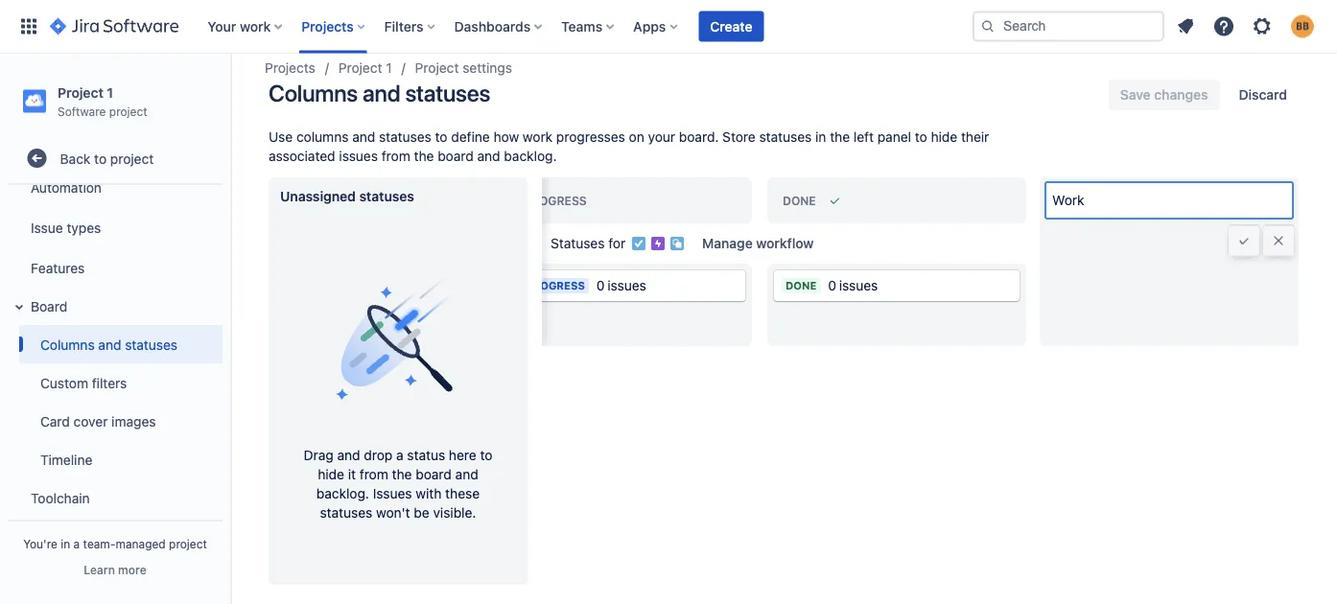 Task type: describe. For each thing, give the bounding box(es) containing it.
images
[[111, 413, 156, 429]]

learn
[[84, 563, 115, 576]]

1 for project 1 software project
[[107, 84, 113, 100]]

1 vertical spatial in
[[511, 280, 523, 293]]

cover
[[74, 413, 108, 429]]

dashboards button
[[449, 11, 550, 42]]

hide inside drag and drop a status here to hide it from the board and backlog. issues with these statuses won't be visible.
[[318, 467, 344, 483]]

toolchain
[[31, 490, 90, 506]]

drag
[[304, 448, 334, 464]]

in progress inside button
[[508, 194, 587, 208]]

associated
[[269, 149, 335, 165]]

columns inside group
[[40, 336, 95, 352]]

back
[[60, 150, 91, 166]]

hide inside use columns and statuses to define how work progresses on your board. store statuses in the left panel to hide their associated issues from the board and backlog.
[[931, 129, 957, 145]]

to inside drag and drop a status here to hide it from the board and backlog. issues with these statuses won't be visible.
[[480, 448, 493, 464]]

1 for project 1
[[386, 60, 392, 76]]

1 vertical spatial done
[[786, 280, 817, 293]]

backlog. inside drag and drop a status here to hide it from the board and backlog. issues with these statuses won't be visible.
[[316, 486, 369, 502]]

projects button
[[296, 11, 373, 42]]

types
[[67, 219, 101, 235]]

timeline link
[[19, 440, 223, 479]]

be
[[414, 506, 429, 521]]

0 horizontal spatial in
[[61, 537, 70, 551]]

in inside button
[[508, 194, 521, 208]]

2 vertical spatial project
[[169, 537, 207, 551]]

done column tick image
[[828, 193, 843, 209]]

use columns and statuses to define how work progresses on your board. store statuses in the left panel to hide their associated issues from the board and backlog.
[[269, 129, 989, 165]]

confirm image
[[1236, 234, 1252, 249]]

and up 'it' at the left of page
[[337, 448, 360, 464]]

to left define
[[435, 129, 448, 145]]

statuses up custom filters link
[[125, 336, 177, 352]]

your
[[207, 18, 236, 34]]

team-
[[83, 537, 116, 551]]

help image
[[1212, 15, 1235, 38]]

search image
[[980, 19, 996, 34]]

statuses right store
[[759, 129, 812, 145]]

work inside your work popup button
[[240, 18, 271, 34]]

empty net image
[[321, 259, 475, 412]]

statuses
[[551, 236, 605, 252]]

and down the project 1
[[363, 80, 400, 107]]

to right "panel" at top
[[915, 129, 927, 145]]

teams button
[[556, 11, 622, 42]]

1 vertical spatial columns and statuses
[[40, 336, 177, 352]]

create
[[710, 18, 752, 34]]

toolchain link
[[8, 479, 223, 517]]

board button
[[8, 287, 223, 325]]

timeline
[[40, 452, 92, 467]]

use
[[269, 129, 293, 145]]

statuses for
[[551, 236, 626, 252]]

project settings
[[415, 60, 512, 76]]

work inside use columns and statuses to define how work progresses on your board. store statuses in the left panel to hide their associated issues from the board and backlog.
[[523, 129, 553, 145]]

1 vertical spatial progress
[[526, 280, 585, 293]]

here
[[449, 448, 476, 464]]

visible.
[[433, 506, 476, 521]]

store
[[722, 129, 756, 145]]

0 vertical spatial the
[[830, 129, 850, 145]]

settings image
[[1251, 15, 1274, 38]]

manage workflow button
[[691, 233, 825, 256]]

primary element
[[12, 0, 973, 53]]

project 1
[[338, 60, 392, 76]]

your
[[648, 129, 675, 145]]

custom
[[40, 375, 88, 391]]

notifications image
[[1174, 15, 1197, 38]]

won't
[[376, 506, 410, 521]]

and down how
[[477, 149, 500, 165]]

columns and statuses link
[[19, 325, 223, 364]]

create button
[[699, 11, 764, 42]]

manage
[[702, 236, 753, 252]]

1 vertical spatial in progress
[[511, 280, 585, 293]]

left
[[854, 129, 874, 145]]

statuses down project settings
[[405, 80, 490, 107]]

card cover images link
[[19, 402, 223, 440]]

panel
[[877, 129, 911, 145]]

card cover images
[[40, 413, 156, 429]]

statuses inside drag and drop a status here to hide it from the board and backlog. issues with these statuses won't be visible.
[[320, 506, 373, 521]]

their
[[961, 129, 989, 145]]

teams
[[561, 18, 603, 34]]

custom filters
[[40, 375, 127, 391]]

filters
[[384, 18, 424, 34]]

0 for done
[[828, 278, 837, 294]]

how
[[494, 129, 519, 145]]

issue
[[31, 219, 63, 235]]

progresses
[[556, 129, 625, 145]]

drop
[[364, 448, 393, 464]]

done button
[[767, 178, 1026, 224]]

projects link
[[265, 57, 315, 80]]

with
[[416, 486, 442, 502]]

issue types
[[31, 219, 101, 235]]

custom filters link
[[19, 364, 223, 402]]

learn more button
[[84, 562, 146, 577]]



Task type: vqa. For each thing, say whether or not it's contained in the screenshot.
rightmost a
yes



Task type: locate. For each thing, give the bounding box(es) containing it.
1 vertical spatial a
[[73, 537, 80, 551]]

project up the automation link
[[110, 150, 154, 166]]

1 horizontal spatial issues
[[607, 278, 646, 294]]

to right here at the left bottom
[[480, 448, 493, 464]]

1 0 issues from the left
[[597, 278, 646, 294]]

unassigned
[[280, 189, 356, 205]]

project right software
[[109, 104, 147, 118]]

projects for 'projects' popup button
[[301, 18, 354, 34]]

1 vertical spatial projects
[[265, 60, 315, 76]]

0 horizontal spatial columns and statuses
[[40, 336, 177, 352]]

0 vertical spatial projects
[[301, 18, 354, 34]]

1 horizontal spatial the
[[414, 149, 434, 165]]

1 horizontal spatial columns and statuses
[[269, 80, 490, 107]]

0 issues for in progress
[[597, 278, 646, 294]]

0 horizontal spatial project
[[58, 84, 103, 100]]

discard
[[1239, 87, 1287, 103]]

features
[[31, 260, 85, 276]]

filters button
[[379, 11, 443, 42]]

apps button
[[627, 11, 685, 42]]

project up software
[[58, 84, 103, 100]]

0 issues down for
[[597, 278, 646, 294]]

1 horizontal spatial 1
[[386, 60, 392, 76]]

1 vertical spatial work
[[523, 129, 553, 145]]

done inside button
[[783, 194, 816, 208]]

project for project settings
[[415, 60, 459, 76]]

1 vertical spatial in
[[61, 537, 70, 551]]

2 horizontal spatial the
[[830, 129, 850, 145]]

project down 'projects' popup button
[[338, 60, 382, 76]]

you're
[[23, 537, 57, 551]]

back to project link
[[8, 139, 223, 178]]

a
[[396, 448, 403, 464], [73, 537, 80, 551]]

automation link
[[8, 168, 223, 206]]

you're in a team-managed project
[[23, 537, 207, 551]]

work right how
[[523, 129, 553, 145]]

settings
[[463, 60, 512, 76]]

issues down done column tick 'image' at the top right of the page
[[839, 278, 878, 294]]

card
[[40, 413, 70, 429]]

2 horizontal spatial issues
[[839, 278, 878, 294]]

your profile and settings image
[[1291, 15, 1314, 38]]

0 vertical spatial in
[[815, 129, 826, 145]]

your work button
[[202, 11, 290, 42]]

and right columns
[[352, 129, 375, 145]]

0 for in progress
[[597, 278, 605, 294]]

1 horizontal spatial backlog.
[[504, 149, 557, 165]]

features link
[[8, 249, 223, 287]]

project
[[338, 60, 382, 76], [415, 60, 459, 76], [58, 84, 103, 100]]

appswitcher icon image
[[17, 15, 40, 38]]

0 down done column tick 'image' at the top right of the page
[[828, 278, 837, 294]]

automation
[[31, 179, 102, 195]]

jira software image
[[50, 15, 179, 38], [50, 15, 179, 38]]

work
[[240, 18, 271, 34], [523, 129, 553, 145]]

hide left their
[[931, 129, 957, 145]]

0 vertical spatial in
[[508, 194, 521, 208]]

in progress button
[[493, 178, 752, 224]]

0 horizontal spatial columns
[[40, 336, 95, 352]]

banner
[[0, 0, 1337, 54]]

filters
[[92, 375, 127, 391]]

the left left
[[830, 129, 850, 145]]

Search field
[[973, 11, 1164, 42]]

in progress up 'statuses'
[[508, 194, 587, 208]]

0 vertical spatial work
[[240, 18, 271, 34]]

0 horizontal spatial the
[[392, 467, 412, 483]]

done left done column tick 'image' at the top right of the page
[[783, 194, 816, 208]]

status
[[407, 448, 445, 464]]

managed
[[116, 537, 166, 551]]

0 issues
[[597, 278, 646, 294], [828, 278, 878, 294]]

statuses left define
[[379, 129, 431, 145]]

columns up columns
[[269, 80, 358, 107]]

2 vertical spatial the
[[392, 467, 412, 483]]

1
[[386, 60, 392, 76], [107, 84, 113, 100]]

1 horizontal spatial hide
[[931, 129, 957, 145]]

0 vertical spatial columns
[[269, 80, 358, 107]]

issues
[[339, 149, 378, 165], [607, 278, 646, 294], [839, 278, 878, 294]]

and
[[363, 80, 400, 107], [352, 129, 375, 145], [477, 149, 500, 165], [98, 336, 121, 352], [337, 448, 360, 464], [455, 467, 478, 483]]

1 0 from the left
[[597, 278, 605, 294]]

projects up the project 1
[[301, 18, 354, 34]]

0 vertical spatial from
[[382, 149, 410, 165]]

progress
[[524, 194, 587, 208], [526, 280, 585, 293]]

expand image
[[8, 296, 31, 319]]

these
[[445, 486, 480, 502]]

1 inside project 1 software project
[[107, 84, 113, 100]]

1 vertical spatial backlog.
[[316, 486, 369, 502]]

1 vertical spatial 1
[[107, 84, 113, 100]]

the up "unassigned statuses" at the top of the page
[[414, 149, 434, 165]]

board
[[31, 298, 67, 314]]

learn more
[[84, 563, 146, 576]]

2 horizontal spatial project
[[415, 60, 459, 76]]

discard button
[[1227, 80, 1299, 111]]

0 vertical spatial hide
[[931, 129, 957, 145]]

columns and statuses down the project 1
[[269, 80, 490, 107]]

statuses down 'it' at the left of page
[[320, 506, 373, 521]]

banner containing your work
[[0, 0, 1337, 54]]

issue types link
[[8, 206, 223, 249]]

in left left
[[815, 129, 826, 145]]

done down the workflow
[[786, 280, 817, 293]]

0 horizontal spatial work
[[240, 18, 271, 34]]

project settings link
[[415, 57, 512, 80]]

back to project
[[60, 150, 154, 166]]

issues down columns
[[339, 149, 378, 165]]

2 0 issues from the left
[[828, 278, 878, 294]]

to right back at the left
[[94, 150, 107, 166]]

a left team-
[[73, 537, 80, 551]]

1 vertical spatial the
[[414, 149, 434, 165]]

drag and drop a status here to hide it from the board and backlog. issues with these statuses won't be visible.
[[304, 448, 493, 521]]

hide left 'it' at the left of page
[[318, 467, 344, 483]]

from inside use columns and statuses to define how work progresses on your board. store statuses in the left panel to hide their associated issues from the board and backlog.
[[382, 149, 410, 165]]

for
[[608, 236, 626, 252]]

0 vertical spatial done
[[783, 194, 816, 208]]

columns
[[296, 129, 349, 145]]

in
[[815, 129, 826, 145], [61, 537, 70, 551]]

a inside drag and drop a status here to hide it from the board and backlog. issues with these statuses won't be visible.
[[396, 448, 403, 464]]

the up the issues
[[392, 467, 412, 483]]

project 1 link
[[338, 57, 392, 80]]

software
[[58, 104, 106, 118]]

0 down statuses for
[[597, 278, 605, 294]]

dashboards
[[454, 18, 531, 34]]

it
[[348, 467, 356, 483]]

from down drop
[[360, 467, 388, 483]]

1 vertical spatial from
[[360, 467, 388, 483]]

1 up back to project
[[107, 84, 113, 100]]

from up "unassigned statuses" at the top of the page
[[382, 149, 410, 165]]

0 horizontal spatial a
[[73, 537, 80, 551]]

board down define
[[438, 149, 474, 165]]

projects for 'projects' 'link'
[[265, 60, 315, 76]]

the inside drag and drop a status here to hide it from the board and backlog. issues with these statuses won't be visible.
[[392, 467, 412, 483]]

0 vertical spatial backlog.
[[504, 149, 557, 165]]

in progress down 'statuses'
[[511, 280, 585, 293]]

apps
[[633, 18, 666, 34]]

project inside project 1 software project
[[109, 104, 147, 118]]

1 horizontal spatial a
[[396, 448, 403, 464]]

backlog. down how
[[504, 149, 557, 165]]

1 horizontal spatial project
[[338, 60, 382, 76]]

issues for done
[[839, 278, 878, 294]]

and up filters
[[98, 336, 121, 352]]

1 vertical spatial project
[[110, 150, 154, 166]]

more
[[118, 563, 146, 576]]

board inside drag and drop a status here to hide it from the board and backlog. issues with these statuses won't be visible.
[[416, 467, 452, 483]]

backlog. down 'it' at the left of page
[[316, 486, 369, 502]]

project right 'managed'
[[169, 537, 207, 551]]

None field
[[1047, 184, 1292, 218]]

projects
[[301, 18, 354, 34], [265, 60, 315, 76]]

0 issues for done
[[828, 278, 878, 294]]

projects down 'projects' popup button
[[265, 60, 315, 76]]

on
[[629, 129, 644, 145]]

columns up custom
[[40, 336, 95, 352]]

from inside drag and drop a status here to hide it from the board and backlog. issues with these statuses won't be visible.
[[360, 467, 388, 483]]

and down here at the left bottom
[[455, 467, 478, 483]]

0 horizontal spatial 0
[[597, 278, 605, 294]]

sidebar navigation image
[[209, 77, 251, 115]]

your work
[[207, 18, 271, 34]]

board up with
[[416, 467, 452, 483]]

progress inside button
[[524, 194, 587, 208]]

project down filters popup button
[[415, 60, 459, 76]]

0 vertical spatial in progress
[[508, 194, 587, 208]]

0 vertical spatial progress
[[524, 194, 587, 208]]

issues
[[373, 486, 412, 502]]

statuses right the unassigned
[[359, 189, 414, 205]]

0 vertical spatial columns and statuses
[[269, 80, 490, 107]]

board inside use columns and statuses to define how work progresses on your board. store statuses in the left panel to hide their associated issues from the board and backlog.
[[438, 149, 474, 165]]

1 vertical spatial hide
[[318, 467, 344, 483]]

0 horizontal spatial 1
[[107, 84, 113, 100]]

from
[[382, 149, 410, 165], [360, 467, 388, 483]]

1 vertical spatial board
[[416, 467, 452, 483]]

project
[[109, 104, 147, 118], [110, 150, 154, 166], [169, 537, 207, 551]]

manage workflow
[[702, 236, 814, 252]]

0 horizontal spatial backlog.
[[316, 486, 369, 502]]

0 horizontal spatial hide
[[318, 467, 344, 483]]

cancel image
[[1271, 234, 1286, 249]]

issues inside use columns and statuses to define how work progresses on your board. store statuses in the left panel to hide their associated issues from the board and backlog.
[[339, 149, 378, 165]]

backlog. inside use columns and statuses to define how work progresses on your board. store statuses in the left panel to hide their associated issues from the board and backlog.
[[504, 149, 557, 165]]

group
[[4, 47, 223, 561]]

1 vertical spatial columns
[[40, 336, 95, 352]]

columns and statuses up filters
[[40, 336, 177, 352]]

work right your
[[240, 18, 271, 34]]

workflow
[[756, 236, 814, 252]]

1 inside project 1 link
[[386, 60, 392, 76]]

hide
[[931, 129, 957, 145], [318, 467, 344, 483]]

1 horizontal spatial columns
[[269, 80, 358, 107]]

1 horizontal spatial 0 issues
[[828, 278, 878, 294]]

in right you're
[[61, 537, 70, 551]]

issues down for
[[607, 278, 646, 294]]

and inside columns and statuses link
[[98, 336, 121, 352]]

projects inside 'projects' popup button
[[301, 18, 354, 34]]

board
[[438, 149, 474, 165], [416, 467, 452, 483]]

0 horizontal spatial issues
[[339, 149, 378, 165]]

0 vertical spatial 1
[[386, 60, 392, 76]]

1 horizontal spatial in
[[815, 129, 826, 145]]

columns
[[269, 80, 358, 107], [40, 336, 95, 352]]

1 horizontal spatial work
[[523, 129, 553, 145]]

progress down 'statuses'
[[526, 280, 585, 293]]

group containing automation
[[4, 47, 223, 561]]

define
[[451, 129, 490, 145]]

0 vertical spatial a
[[396, 448, 403, 464]]

1 down the filters
[[386, 60, 392, 76]]

2 0 from the left
[[828, 278, 837, 294]]

issues for in progress
[[607, 278, 646, 294]]

a right drop
[[396, 448, 403, 464]]

project for project 1
[[338, 60, 382, 76]]

the
[[830, 129, 850, 145], [414, 149, 434, 165], [392, 467, 412, 483]]

progress up 'statuses'
[[524, 194, 587, 208]]

in progress
[[508, 194, 587, 208], [511, 280, 585, 293]]

unassigned statuses
[[280, 189, 414, 205]]

backlog.
[[504, 149, 557, 165], [316, 486, 369, 502]]

in inside use columns and statuses to define how work progresses on your board. store statuses in the left panel to hide their associated issues from the board and backlog.
[[815, 129, 826, 145]]

0 horizontal spatial 0 issues
[[597, 278, 646, 294]]

1 horizontal spatial 0
[[828, 278, 837, 294]]

board.
[[679, 129, 719, 145]]

0 vertical spatial board
[[438, 149, 474, 165]]

project inside project 1 software project
[[58, 84, 103, 100]]

0 issues down done column tick 'image' at the top right of the page
[[828, 278, 878, 294]]

0 vertical spatial project
[[109, 104, 147, 118]]

project 1 software project
[[58, 84, 147, 118]]

columns and statuses
[[269, 80, 490, 107], [40, 336, 177, 352]]



